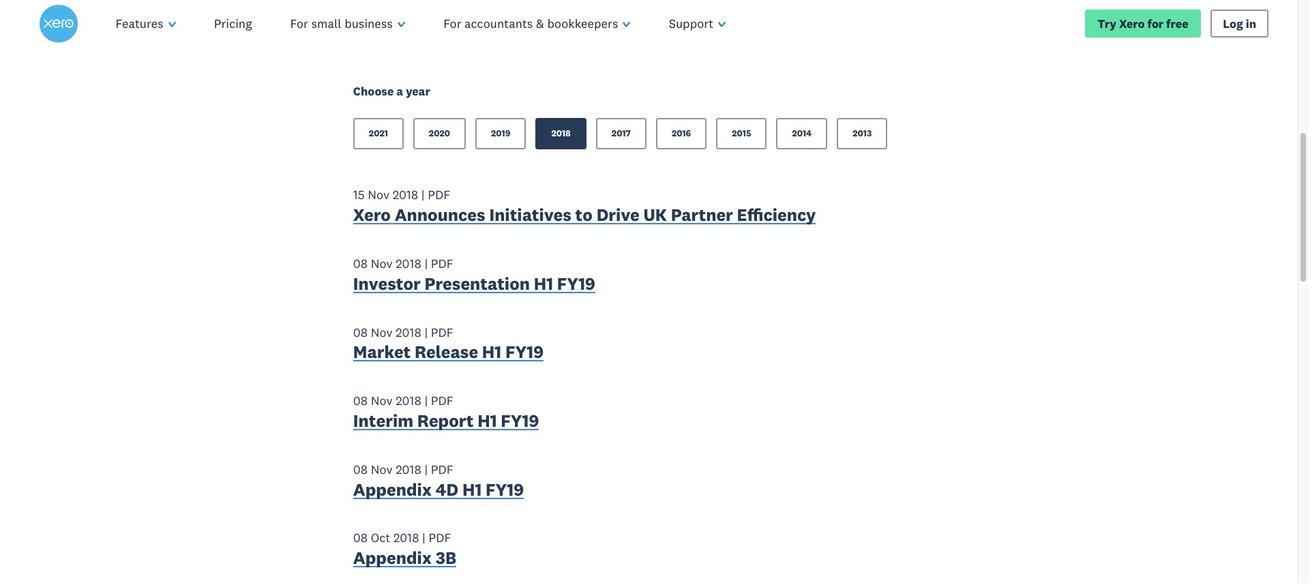 Task type: describe. For each thing, give the bounding box(es) containing it.
uk
[[644, 204, 667, 226]]

08 nov 2018 | pdf appendix 4d h1 fy19
[[353, 462, 524, 501]]

xero inside '15 nov 2018 | pdf xero announces initiatives to drive uk partner efficiency'
[[353, 204, 391, 226]]

partner
[[671, 204, 733, 226]]

2018 button
[[536, 118, 587, 150]]

h1 for report
[[478, 410, 497, 432]]

fy19 for investor presentation h1 fy19
[[557, 273, 596, 295]]

2018 for announces
[[393, 187, 418, 203]]

try
[[1098, 16, 1117, 31]]

| for announces
[[422, 187, 425, 203]]

nov for investor
[[371, 256, 393, 272]]

choose
[[353, 84, 394, 99]]

15 nov 2018 | pdf xero announces initiatives to drive uk partner efficiency
[[353, 187, 816, 226]]

announces
[[395, 204, 486, 226]]

oct
[[371, 530, 391, 546]]

fy19 for market release h1 fy19
[[506, 341, 544, 363]]

2016
[[672, 128, 691, 139]]

try xero for free link
[[1086, 10, 1201, 38]]

| for report
[[425, 393, 428, 409]]

| for release
[[425, 324, 428, 340]]

a
[[397, 84, 403, 99]]

2020
[[429, 128, 450, 139]]

xero homepage image
[[39, 5, 77, 43]]

initiatives
[[489, 204, 572, 226]]

2019 button
[[476, 118, 526, 150]]

for for for small business
[[290, 16, 308, 31]]

nov for appendix
[[371, 462, 393, 477]]

investor
[[353, 273, 421, 295]]

log
[[1223, 16, 1244, 31]]

choose a year
[[353, 84, 430, 99]]

08 oct 2018 | pdf appendix 3b
[[353, 530, 457, 569]]

for accountants & bookkeepers button
[[424, 0, 650, 48]]

2021 button
[[353, 118, 404, 150]]

h1 for presentation
[[534, 273, 553, 295]]

xero announces initiatives to drive uk partner efficiency link
[[353, 204, 816, 229]]

in
[[1246, 16, 1257, 31]]

fy19 for interim report h1 fy19
[[501, 410, 539, 432]]

bookkeepers
[[547, 16, 618, 31]]

2013 button
[[837, 118, 888, 150]]

try xero for free
[[1098, 16, 1189, 31]]

| for presentation
[[425, 256, 428, 272]]

appendix 4d h1 fy19 link
[[353, 479, 524, 504]]

log in link
[[1211, 10, 1269, 38]]

2015 button
[[717, 118, 767, 150]]

pricing link
[[195, 0, 271, 48]]

for accountants & bookkeepers
[[444, 16, 618, 31]]

year
[[406, 84, 430, 99]]

pdf for release
[[431, 324, 453, 340]]

2018 for 3b
[[394, 530, 419, 546]]

support button
[[650, 0, 745, 48]]

&
[[536, 16, 544, 31]]

2018 inside "button"
[[552, 128, 571, 139]]

for small business button
[[271, 0, 424, 48]]

2016 button
[[656, 118, 707, 150]]

pdf for 4d
[[431, 462, 453, 477]]

nov for xero
[[368, 187, 390, 203]]



Task type: locate. For each thing, give the bounding box(es) containing it.
pdf inside the '08 nov 2018 | pdf investor presentation h1 fy19'
[[431, 256, 453, 272]]

nov inside '15 nov 2018 | pdf xero announces initiatives to drive uk partner efficiency'
[[368, 187, 390, 203]]

xero
[[1120, 16, 1145, 31], [353, 204, 391, 226]]

nov for interim
[[371, 393, 393, 409]]

| inside 08 nov 2018 | pdf market release h1 fy19
[[425, 324, 428, 340]]

08 for appendix 3b
[[353, 530, 368, 546]]

08 nov 2018 | pdf market release h1 fy19
[[353, 324, 544, 363]]

to
[[576, 204, 593, 226]]

08 up investor
[[353, 256, 368, 272]]

08 inside 08 oct 2018 | pdf appendix 3b
[[353, 530, 368, 546]]

support
[[669, 16, 714, 31]]

for
[[1148, 16, 1164, 31]]

investor presentation h1 fy19 link
[[353, 273, 596, 298]]

08 down interim
[[353, 462, 368, 477]]

release
[[415, 341, 478, 363]]

2020 button
[[413, 118, 466, 150]]

nov
[[368, 187, 390, 203], [371, 256, 393, 272], [371, 324, 393, 340], [371, 393, 393, 409], [371, 462, 393, 477]]

2018 for 4d
[[396, 462, 422, 477]]

2018 for release
[[396, 324, 422, 340]]

0 horizontal spatial for
[[290, 16, 308, 31]]

nov inside 08 nov 2018 | pdf market release h1 fy19
[[371, 324, 393, 340]]

nov up market
[[371, 324, 393, 340]]

1 for from the left
[[290, 16, 308, 31]]

nov up interim
[[371, 393, 393, 409]]

2018
[[552, 128, 571, 139], [393, 187, 418, 203], [396, 256, 422, 272], [396, 324, 422, 340], [396, 393, 422, 409], [396, 462, 422, 477], [394, 530, 419, 546]]

2018 inside 08 nov 2018 | pdf market release h1 fy19
[[396, 324, 422, 340]]

1 horizontal spatial xero
[[1120, 16, 1145, 31]]

| down announces at the top left of page
[[425, 256, 428, 272]]

h1 inside 08 nov 2018 | pdf market release h1 fy19
[[482, 341, 502, 363]]

08 inside 08 nov 2018 | pdf appendix 4d h1 fy19
[[353, 462, 368, 477]]

2018 inside 08 nov 2018 | pdf interim report h1 fy19
[[396, 393, 422, 409]]

pdf inside 08 nov 2018 | pdf market release h1 fy19
[[431, 324, 453, 340]]

08 for investor presentation h1 fy19
[[353, 256, 368, 272]]

08 up interim
[[353, 393, 368, 409]]

2014 button
[[777, 118, 828, 150]]

1 vertical spatial xero
[[353, 204, 391, 226]]

for left small
[[290, 16, 308, 31]]

2018 for report
[[396, 393, 422, 409]]

1 horizontal spatial for
[[444, 16, 462, 31]]

| for 3b
[[422, 530, 426, 546]]

2018 inside the '08 nov 2018 | pdf investor presentation h1 fy19'
[[396, 256, 422, 272]]

2018 up market
[[396, 324, 422, 340]]

2018 inside '15 nov 2018 | pdf xero announces initiatives to drive uk partner efficiency'
[[393, 187, 418, 203]]

1 vertical spatial appendix
[[353, 547, 432, 569]]

h1 right 4d
[[463, 479, 482, 501]]

nov up investor
[[371, 256, 393, 272]]

appendix inside 08 oct 2018 | pdf appendix 3b
[[353, 547, 432, 569]]

xero left for
[[1120, 16, 1145, 31]]

fy19 inside the '08 nov 2018 | pdf investor presentation h1 fy19'
[[557, 273, 596, 295]]

| inside the '08 nov 2018 | pdf investor presentation h1 fy19'
[[425, 256, 428, 272]]

pdf for announces
[[428, 187, 450, 203]]

interim
[[353, 410, 414, 432]]

market
[[353, 341, 411, 363]]

appendix inside 08 nov 2018 | pdf appendix 4d h1 fy19
[[353, 479, 432, 501]]

small
[[311, 16, 342, 31]]

for left accountants
[[444, 16, 462, 31]]

appendix up the oct
[[353, 479, 432, 501]]

| up appendix 4d h1 fy19 link
[[425, 462, 428, 477]]

| inside '15 nov 2018 | pdf xero announces initiatives to drive uk partner efficiency'
[[422, 187, 425, 203]]

0 vertical spatial appendix
[[353, 479, 432, 501]]

1 appendix from the top
[[353, 479, 432, 501]]

0 vertical spatial xero
[[1120, 16, 1145, 31]]

08 inside 08 nov 2018 | pdf interim report h1 fy19
[[353, 393, 368, 409]]

2018 left the 2017
[[552, 128, 571, 139]]

nov inside 08 nov 2018 | pdf interim report h1 fy19
[[371, 393, 393, 409]]

efficiency
[[737, 204, 816, 226]]

features
[[116, 16, 164, 31]]

h1
[[534, 273, 553, 295], [482, 341, 502, 363], [478, 410, 497, 432], [463, 479, 482, 501]]

| inside 08 oct 2018 | pdf appendix 3b
[[422, 530, 426, 546]]

fy19 for appendix 4d h1 fy19
[[486, 479, 524, 501]]

3 08 from the top
[[353, 393, 368, 409]]

2018 inside 08 nov 2018 | pdf appendix 4d h1 fy19
[[396, 462, 422, 477]]

pdf inside '15 nov 2018 | pdf xero announces initiatives to drive uk partner efficiency'
[[428, 187, 450, 203]]

08 for appendix 4d h1 fy19
[[353, 462, 368, 477]]

nov inside the '08 nov 2018 | pdf investor presentation h1 fy19'
[[371, 256, 393, 272]]

for
[[290, 16, 308, 31], [444, 16, 462, 31]]

business
[[345, 16, 393, 31]]

pdf up 3b
[[429, 530, 451, 546]]

xero down 15
[[353, 204, 391, 226]]

appendix
[[353, 479, 432, 501], [353, 547, 432, 569]]

2 08 from the top
[[353, 324, 368, 340]]

2013
[[853, 128, 872, 139]]

pdf up 4d
[[431, 462, 453, 477]]

nov for market
[[371, 324, 393, 340]]

2017 button
[[596, 118, 647, 150]]

accountants
[[465, 16, 533, 31]]

appendix 3b link
[[353, 547, 457, 572]]

h1 right "report"
[[478, 410, 497, 432]]

08 left the oct
[[353, 530, 368, 546]]

appendix for appendix 3b
[[353, 547, 432, 569]]

pdf inside 08 nov 2018 | pdf appendix 4d h1 fy19
[[431, 462, 453, 477]]

2 appendix from the top
[[353, 547, 432, 569]]

2018 up announces at the top left of page
[[393, 187, 418, 203]]

fy19 inside 08 nov 2018 | pdf interim report h1 fy19
[[501, 410, 539, 432]]

presentation
[[425, 273, 530, 295]]

4d
[[436, 479, 459, 501]]

08
[[353, 256, 368, 272], [353, 324, 368, 340], [353, 393, 368, 409], [353, 462, 368, 477], [353, 530, 368, 546]]

2018 inside 08 oct 2018 | pdf appendix 3b
[[394, 530, 419, 546]]

pricing
[[214, 16, 252, 31]]

08 nov 2018 | pdf investor presentation h1 fy19
[[353, 256, 596, 295]]

|
[[422, 187, 425, 203], [425, 256, 428, 272], [425, 324, 428, 340], [425, 393, 428, 409], [425, 462, 428, 477], [422, 530, 426, 546]]

| inside 08 nov 2018 | pdf interim report h1 fy19
[[425, 393, 428, 409]]

2014
[[792, 128, 812, 139]]

| for 4d
[[425, 462, 428, 477]]

free
[[1167, 16, 1189, 31]]

fy19 inside 08 nov 2018 | pdf market release h1 fy19
[[506, 341, 544, 363]]

pdf up the investor presentation h1 fy19 link
[[431, 256, 453, 272]]

pdf up release
[[431, 324, 453, 340]]

nov right 15
[[368, 187, 390, 203]]

| up "report"
[[425, 393, 428, 409]]

08 for market release h1 fy19
[[353, 324, 368, 340]]

| up announces at the top left of page
[[422, 187, 425, 203]]

nov down interim
[[371, 462, 393, 477]]

appendix down the oct
[[353, 547, 432, 569]]

h1 right presentation
[[534, 273, 553, 295]]

1 08 from the top
[[353, 256, 368, 272]]

h1 inside 08 nov 2018 | pdf interim report h1 fy19
[[478, 410, 497, 432]]

market release h1 fy19 link
[[353, 341, 544, 366]]

| inside 08 nov 2018 | pdf appendix 4d h1 fy19
[[425, 462, 428, 477]]

appendix for appendix 4d h1 fy19
[[353, 479, 432, 501]]

3b
[[436, 547, 457, 569]]

08 inside the '08 nov 2018 | pdf investor presentation h1 fy19'
[[353, 256, 368, 272]]

2021
[[369, 128, 388, 139]]

pdf for report
[[431, 393, 453, 409]]

2 for from the left
[[444, 16, 462, 31]]

| up appendix 3b link
[[422, 530, 426, 546]]

pdf inside 08 nov 2018 | pdf interim report h1 fy19
[[431, 393, 453, 409]]

2018 up investor
[[396, 256, 422, 272]]

nov inside 08 nov 2018 | pdf appendix 4d h1 fy19
[[371, 462, 393, 477]]

fy19
[[557, 273, 596, 295], [506, 341, 544, 363], [501, 410, 539, 432], [486, 479, 524, 501]]

2018 for presentation
[[396, 256, 422, 272]]

4 08 from the top
[[353, 462, 368, 477]]

08 for interim report h1 fy19
[[353, 393, 368, 409]]

0 horizontal spatial xero
[[353, 204, 391, 226]]

5 08 from the top
[[353, 530, 368, 546]]

h1 for 4d
[[463, 479, 482, 501]]

h1 right release
[[482, 341, 502, 363]]

08 nov 2018 | pdf interim report h1 fy19
[[353, 393, 539, 432]]

pdf inside 08 oct 2018 | pdf appendix 3b
[[429, 530, 451, 546]]

pdf for presentation
[[431, 256, 453, 272]]

pdf for 3b
[[429, 530, 451, 546]]

2018 up interim
[[396, 393, 422, 409]]

for small business
[[290, 16, 393, 31]]

report
[[417, 410, 474, 432]]

fy19 inside 08 nov 2018 | pdf appendix 4d h1 fy19
[[486, 479, 524, 501]]

h1 inside the '08 nov 2018 | pdf investor presentation h1 fy19'
[[534, 273, 553, 295]]

2015
[[732, 128, 751, 139]]

interim report h1 fy19 link
[[353, 410, 539, 435]]

for inside for accountants & bookkeepers dropdown button
[[444, 16, 462, 31]]

for inside for small business dropdown button
[[290, 16, 308, 31]]

08 inside 08 nov 2018 | pdf market release h1 fy19
[[353, 324, 368, 340]]

2019
[[491, 128, 511, 139]]

| up release
[[425, 324, 428, 340]]

drive
[[597, 204, 640, 226]]

pdf up announces at the top left of page
[[428, 187, 450, 203]]

2018 up appendix 4d h1 fy19 link
[[396, 462, 422, 477]]

h1 for release
[[482, 341, 502, 363]]

h1 inside 08 nov 2018 | pdf appendix 4d h1 fy19
[[463, 479, 482, 501]]

15
[[353, 187, 365, 203]]

log in
[[1223, 16, 1257, 31]]

2017
[[612, 128, 631, 139]]

pdf
[[428, 187, 450, 203], [431, 256, 453, 272], [431, 324, 453, 340], [431, 393, 453, 409], [431, 462, 453, 477], [429, 530, 451, 546]]

08 up market
[[353, 324, 368, 340]]

for for for accountants & bookkeepers
[[444, 16, 462, 31]]

pdf up "report"
[[431, 393, 453, 409]]

features button
[[97, 0, 195, 48]]

2018 up appendix 3b link
[[394, 530, 419, 546]]



Task type: vqa. For each thing, say whether or not it's contained in the screenshot.
Xero
yes



